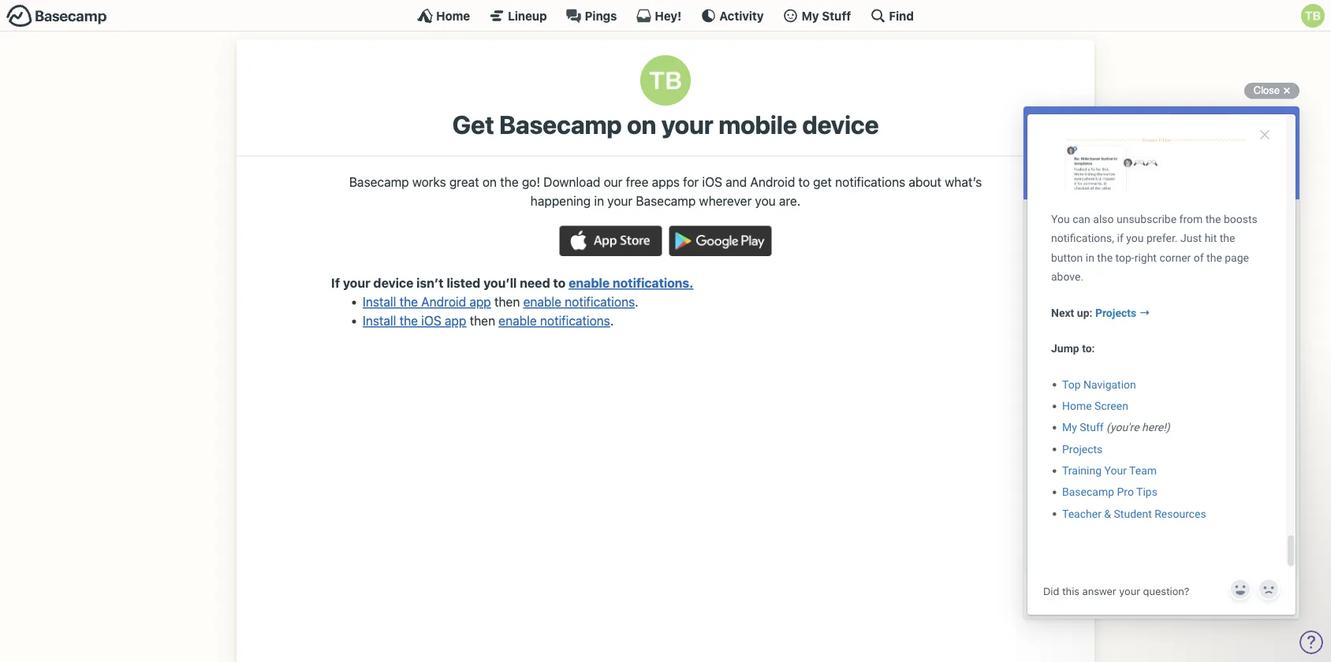 Task type: locate. For each thing, give the bounding box(es) containing it.
device
[[802, 110, 879, 140], [373, 276, 414, 291]]

1 vertical spatial enable notifications link
[[499, 313, 610, 328]]

the left go!
[[500, 174, 519, 189]]

enable
[[569, 276, 610, 291], [523, 295, 562, 309], [499, 313, 537, 328]]

1 horizontal spatial android
[[750, 174, 795, 189]]

2 horizontal spatial basecamp
[[636, 193, 696, 208]]

on right great at the left top of page
[[483, 174, 497, 189]]

android
[[750, 174, 795, 189], [421, 295, 466, 309]]

app down listed
[[470, 295, 491, 309]]

0 horizontal spatial to
[[553, 276, 566, 291]]

android inside if your device isn't listed you'll need to enable notifications. install the android app then enable notifications . install the ios app then enable notifications .
[[421, 295, 466, 309]]

notifications.
[[613, 276, 694, 291]]

2 install from the top
[[363, 313, 396, 328]]

on inside basecamp works great on the go! download our free apps for ios and android to get notifications about what's happening in your basecamp wherever you are.
[[483, 174, 497, 189]]

1 horizontal spatial to
[[799, 174, 810, 189]]

your right 'if'
[[343, 276, 370, 291]]

the down install the android app link
[[400, 313, 418, 328]]

1 vertical spatial android
[[421, 295, 466, 309]]

need
[[520, 276, 550, 291]]

1 vertical spatial ios
[[421, 313, 442, 328]]

android down isn't
[[421, 295, 466, 309]]

install the ios app link
[[363, 313, 466, 328]]

device left isn't
[[373, 276, 414, 291]]

2 vertical spatial your
[[343, 276, 370, 291]]

1 horizontal spatial .
[[635, 295, 639, 309]]

0 horizontal spatial on
[[483, 174, 497, 189]]

ios down install the android app link
[[421, 313, 442, 328]]

2 horizontal spatial your
[[662, 110, 713, 140]]

to right need
[[553, 276, 566, 291]]

0 horizontal spatial .
[[610, 313, 614, 328]]

ios right for
[[702, 174, 722, 189]]

our
[[604, 174, 623, 189]]

0 vertical spatial on
[[627, 110, 656, 140]]

tim burton image
[[1301, 4, 1325, 28], [640, 55, 691, 106]]

1 horizontal spatial tim burton image
[[1301, 4, 1325, 28]]

install
[[363, 295, 396, 309], [363, 313, 396, 328]]

download
[[544, 174, 601, 189]]

notifications down need
[[540, 313, 610, 328]]

1 vertical spatial app
[[445, 313, 466, 328]]

enable notifications. link
[[569, 276, 694, 291]]

0 horizontal spatial basecamp
[[349, 174, 409, 189]]

ios
[[702, 174, 722, 189], [421, 313, 442, 328]]

0 vertical spatial tim burton image
[[1301, 4, 1325, 28]]

1 vertical spatial install
[[363, 313, 396, 328]]

1 vertical spatial on
[[483, 174, 497, 189]]

notifications down enable notifications. link
[[565, 295, 635, 309]]

1 vertical spatial device
[[373, 276, 414, 291]]

basecamp left works
[[349, 174, 409, 189]]

get
[[813, 174, 832, 189]]

basecamp up download
[[499, 110, 622, 140]]

0 horizontal spatial device
[[373, 276, 414, 291]]

notifications
[[835, 174, 906, 189], [565, 295, 635, 309], [540, 313, 610, 328]]

hey! button
[[636, 8, 682, 24]]

0 vertical spatial device
[[802, 110, 879, 140]]

android inside basecamp works great on the go! download our free apps for ios and android to get notifications about what's happening in your basecamp wherever you are.
[[750, 174, 795, 189]]

download on the play store image
[[669, 226, 772, 256]]

to left get
[[799, 174, 810, 189]]

1 horizontal spatial basecamp
[[499, 110, 622, 140]]

basecamp
[[499, 110, 622, 140], [349, 174, 409, 189], [636, 193, 696, 208]]

.
[[635, 295, 639, 309], [610, 313, 614, 328]]

notifications right get
[[835, 174, 906, 189]]

0 horizontal spatial your
[[343, 276, 370, 291]]

0 horizontal spatial android
[[421, 295, 466, 309]]

0 vertical spatial ios
[[702, 174, 722, 189]]

ios inside if your device isn't listed you'll need to enable notifications. install the android app then enable notifications . install the ios app then enable notifications .
[[421, 313, 442, 328]]

0 vertical spatial basecamp
[[499, 110, 622, 140]]

1 install from the top
[[363, 295, 396, 309]]

notifications for about
[[835, 174, 906, 189]]

lineup
[[508, 9, 547, 22]]

0 vertical spatial install
[[363, 295, 396, 309]]

hey!
[[655, 9, 682, 22]]

enable notifications link
[[523, 295, 635, 309], [499, 313, 610, 328]]

basecamp down apps
[[636, 193, 696, 208]]

to
[[799, 174, 810, 189], [553, 276, 566, 291]]

lineup link
[[489, 8, 547, 24]]

install down install the android app link
[[363, 313, 396, 328]]

the
[[500, 174, 519, 189], [400, 295, 418, 309], [400, 313, 418, 328]]

notifications inside basecamp works great on the go! download our free apps for ios and android to get notifications about what's happening in your basecamp wherever you are.
[[835, 174, 906, 189]]

your up for
[[662, 110, 713, 140]]

go!
[[522, 174, 540, 189]]

enable notifications link for install the ios app
[[499, 313, 610, 328]]

home link
[[417, 8, 470, 24]]

install the android app link
[[363, 295, 491, 309]]

0 vertical spatial android
[[750, 174, 795, 189]]

0 vertical spatial to
[[799, 174, 810, 189]]

you'll
[[484, 276, 517, 291]]

1 vertical spatial tim burton image
[[640, 55, 691, 106]]

if
[[331, 276, 340, 291]]

1 vertical spatial your
[[607, 193, 633, 208]]

what's
[[945, 174, 982, 189]]

1 horizontal spatial ios
[[702, 174, 722, 189]]

0 horizontal spatial tim burton image
[[640, 55, 691, 106]]

on
[[627, 110, 656, 140], [483, 174, 497, 189]]

app
[[470, 295, 491, 309], [445, 313, 466, 328]]

close
[[1254, 84, 1280, 96]]

0 horizontal spatial ios
[[421, 313, 442, 328]]

pings
[[585, 9, 617, 22]]

to inside if your device isn't listed you'll need to enable notifications. install the android app then enable notifications . install the ios app then enable notifications .
[[553, 276, 566, 291]]

your down our
[[607, 193, 633, 208]]

0 vertical spatial then
[[494, 295, 520, 309]]

app down install the android app link
[[445, 313, 466, 328]]

activity link
[[701, 8, 764, 24]]

0 vertical spatial notifications
[[835, 174, 906, 189]]

then
[[494, 295, 520, 309], [470, 313, 495, 328]]

install up install the ios app link
[[363, 295, 396, 309]]

1 vertical spatial to
[[553, 276, 566, 291]]

2 vertical spatial notifications
[[540, 313, 610, 328]]

happening
[[531, 193, 591, 208]]

isn't
[[417, 276, 444, 291]]

on up free
[[627, 110, 656, 140]]

the up install the ios app link
[[400, 295, 418, 309]]

1 vertical spatial notifications
[[565, 295, 635, 309]]

your
[[662, 110, 713, 140], [607, 193, 633, 208], [343, 276, 370, 291]]

stuff
[[822, 9, 851, 22]]

1 horizontal spatial app
[[470, 295, 491, 309]]

great
[[449, 174, 479, 189]]

my stuff
[[802, 9, 851, 22]]

0 horizontal spatial app
[[445, 313, 466, 328]]

android up you
[[750, 174, 795, 189]]

0 vertical spatial enable notifications link
[[523, 295, 635, 309]]

1 horizontal spatial your
[[607, 193, 633, 208]]

0 vertical spatial the
[[500, 174, 519, 189]]

ios inside basecamp works great on the go! download our free apps for ios and android to get notifications about what's happening in your basecamp wherever you are.
[[702, 174, 722, 189]]

1 horizontal spatial device
[[802, 110, 879, 140]]

2 vertical spatial basecamp
[[636, 193, 696, 208]]

device up get
[[802, 110, 879, 140]]

2 vertical spatial the
[[400, 313, 418, 328]]



Task type: vqa. For each thing, say whether or not it's contained in the screenshot.
the bottommost the Basecamp
yes



Task type: describe. For each thing, give the bounding box(es) containing it.
activity
[[720, 9, 764, 22]]

0 vertical spatial enable
[[569, 276, 610, 291]]

mobile
[[719, 110, 797, 140]]

1 vertical spatial .
[[610, 313, 614, 328]]

find button
[[870, 8, 914, 24]]

pings button
[[566, 8, 617, 24]]

find
[[889, 9, 914, 22]]

1 horizontal spatial on
[[627, 110, 656, 140]]

1 vertical spatial the
[[400, 295, 418, 309]]

and
[[726, 174, 747, 189]]

2 vertical spatial enable
[[499, 313, 537, 328]]

get
[[452, 110, 494, 140]]

enable notifications link for install the android app
[[523, 295, 635, 309]]

apps
[[652, 174, 680, 189]]

about
[[909, 174, 942, 189]]

notifications for .
[[565, 295, 635, 309]]

0 vertical spatial app
[[470, 295, 491, 309]]

cross small image
[[1278, 81, 1297, 100]]

switch accounts image
[[6, 4, 107, 28]]

if your device isn't listed you'll need to enable notifications. install the android app then enable notifications . install the ios app then enable notifications .
[[331, 276, 694, 328]]

download on the app store image
[[560, 226, 662, 256]]

get basecamp on your mobile device
[[452, 110, 879, 140]]

wherever
[[699, 193, 752, 208]]

works
[[412, 174, 446, 189]]

to inside basecamp works great on the go! download our free apps for ios and android to get notifications about what's happening in your basecamp wherever you are.
[[799, 174, 810, 189]]

your inside basecamp works great on the go! download our free apps for ios and android to get notifications about what's happening in your basecamp wherever you are.
[[607, 193, 633, 208]]

home
[[436, 9, 470, 22]]

0 vertical spatial your
[[662, 110, 713, 140]]

listed
[[447, 276, 481, 291]]

0 vertical spatial .
[[635, 295, 639, 309]]

close button
[[1244, 81, 1300, 100]]

your inside if your device isn't listed you'll need to enable notifications. install the android app then enable notifications . install the ios app then enable notifications .
[[343, 276, 370, 291]]

the inside basecamp works great on the go! download our free apps for ios and android to get notifications about what's happening in your basecamp wherever you are.
[[500, 174, 519, 189]]

are.
[[779, 193, 801, 208]]

free
[[626, 174, 649, 189]]

for
[[683, 174, 699, 189]]

device inside if your device isn't listed you'll need to enable notifications. install the android app then enable notifications . install the ios app then enable notifications .
[[373, 276, 414, 291]]

my
[[802, 9, 819, 22]]

tim burton image inside the main "element"
[[1301, 4, 1325, 28]]

in
[[594, 193, 604, 208]]

1 vertical spatial enable
[[523, 295, 562, 309]]

main element
[[0, 0, 1331, 32]]

cross small image
[[1278, 81, 1297, 100]]

1 vertical spatial then
[[470, 313, 495, 328]]

my stuff button
[[783, 8, 851, 24]]

you
[[755, 193, 776, 208]]

basecamp works great on the go! download our free apps for ios and android to get notifications about what's happening in your basecamp wherever you are.
[[349, 174, 982, 208]]

1 vertical spatial basecamp
[[349, 174, 409, 189]]



